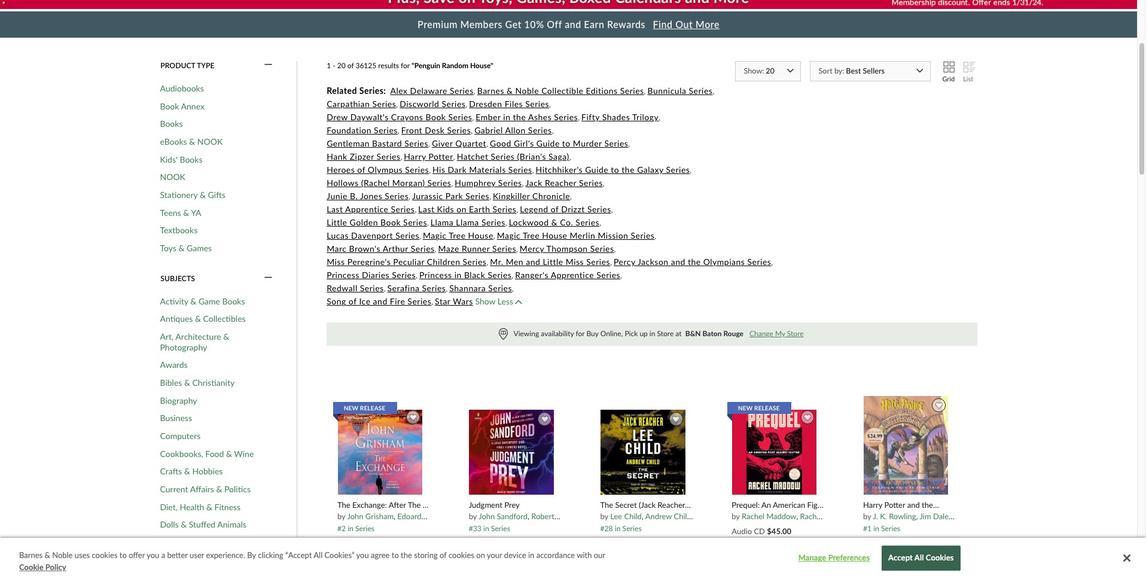 Task type: locate. For each thing, give the bounding box(es) containing it.
by down "prequel:"
[[732, 512, 740, 521]]

on inside barnes & noble uses cookies to offer you a better user experience. by clicking "accept all cookies" you agree to the storing of cookies on your device in accordance with our cookie policy
[[476, 550, 485, 560]]

1 drama from the top
[[160, 537, 185, 548]]

1 horizontal spatial for
[[576, 329, 585, 338]]

up
[[640, 329, 648, 338]]

barnes
[[477, 86, 504, 96], [19, 550, 43, 560]]

available for $45.00
[[347, 553, 373, 561]]

0 vertical spatial guide
[[537, 139, 560, 149]]

0 horizontal spatial online
[[374, 553, 394, 561]]

1 (read from the left
[[457, 512, 476, 521]]

in right #1 at the right bottom of page
[[874, 524, 880, 533]]

hank
[[327, 152, 347, 162]]

at
[[676, 329, 682, 338], [778, 552, 784, 560], [910, 564, 915, 571]]

1 by) from the left
[[478, 512, 489, 521]]

dresden
[[469, 99, 502, 109]]

by inside prequel: an american fight… by rachel maddow , rachel maddow (read by) audio cd $45.00
[[732, 512, 740, 521]]

0 horizontal spatial nook
[[160, 172, 185, 182]]

all inside barnes & noble uses cookies to offer you a better user experience. by clicking "accept all cookies" you agree to the storing of cookies on your device in accordance with our cookie policy
[[314, 550, 323, 560]]

kids'
[[160, 154, 178, 164]]

1 horizontal spatial cookies
[[449, 550, 475, 560]]

health
[[180, 502, 204, 512]]

drama for drama link
[[160, 537, 185, 548]]

cd down #1 in series link
[[886, 537, 897, 547]]

grisham
[[366, 512, 394, 521]]

for left buy
[[576, 329, 585, 338]]

audio inside judgment prey by john sandford , robert petkoff (read by) #33 in series audio cd $40.00
[[469, 537, 489, 547]]

audio inside harry potter and the… by j. k. rowling , jim dale (read by) #1 in series audio cd $24.99
[[863, 537, 884, 547]]

1 the from the left
[[337, 500, 350, 510]]

(read right dale
[[951, 512, 970, 521]]

in right #33
[[483, 524, 489, 533]]

1 horizontal spatial last
[[418, 204, 435, 214]]

1 vertical spatial barnes
[[19, 550, 43, 560]]

0 horizontal spatial harry
[[404, 152, 426, 162]]

new for prequel: an american fight…
[[738, 405, 753, 412]]

check image down #2
[[338, 556, 343, 559]]

0 horizontal spatial tree
[[449, 231, 466, 241]]

grid view active image
[[943, 61, 954, 75]]

"penguin
[[412, 61, 440, 70]]

noble up "policy"
[[52, 550, 73, 560]]

online down $24.99
[[900, 553, 920, 561]]

drizzt
[[561, 204, 585, 214]]

book up lucas davenport series link on the top
[[381, 217, 401, 228]]

at left "b&n baton"
[[676, 329, 682, 338]]

title: harry potter and the sorcerer's stone (harry potter series #1), author: j. k. rowling image
[[863, 396, 949, 495]]

0 vertical spatial barnes
[[477, 86, 504, 96]]

architecture
[[176, 332, 221, 342]]

the inside barnes & noble uses cookies to offer you a better user experience. by clicking "accept all cookies" you agree to the storing of cookies on your device in accordance with our cookie policy
[[401, 550, 412, 560]]

dresden files series link
[[469, 99, 549, 109]]

available online down $24.99
[[873, 553, 920, 561]]

stock down accept at the right bottom of page
[[892, 564, 908, 571]]

noble up files
[[516, 86, 539, 96]]

0 horizontal spatial check image
[[338, 556, 343, 559]]

1 vertical spatial at
[[778, 552, 784, 560]]

drama down drama link
[[160, 555, 185, 565]]

child down the secret at the bottom right of page
[[624, 512, 642, 521]]

, inside prequel: an american fight… by rachel maddow , rachel maddow (read by) audio cd $45.00
[[797, 512, 798, 521]]

bibles & christianity link
[[160, 378, 235, 388]]

1 horizontal spatial new release
[[738, 405, 780, 412]]

3 available from the left
[[873, 553, 899, 561]]

1 vertical spatial on
[[476, 550, 485, 560]]

0 vertical spatial harry
[[404, 152, 426, 162]]

the up lee
[[600, 500, 613, 510]]

materials
[[469, 165, 506, 175]]

drama link
[[160, 537, 185, 548]]

black
[[464, 270, 486, 280]]

1 vertical spatial -
[[187, 555, 190, 565]]

1 maddow from the left
[[767, 512, 797, 521]]

cd inside harry potter and the… by j. k. rowling , jim dale (read by) #1 in series audio cd $24.99
[[886, 537, 897, 547]]

diet, health & fitness
[[160, 502, 241, 512]]

0 horizontal spatial house
[[468, 231, 494, 241]]

guide
[[537, 139, 560, 149], [585, 165, 609, 175]]

1 check image from the left
[[338, 556, 343, 559]]

1 vertical spatial drama
[[160, 555, 185, 565]]

at left manage on the right bottom
[[778, 552, 784, 560]]

llama down last kids on earth series link
[[456, 217, 479, 228]]

store right up
[[657, 329, 674, 338]]

1 release from the left
[[360, 405, 386, 412]]

2 llama from the left
[[456, 217, 479, 228]]

1 last from the left
[[327, 204, 343, 214]]

cd down rachel maddow link
[[754, 526, 765, 536]]

0 horizontal spatial available online
[[347, 553, 394, 561]]

not down #1 in series link
[[873, 564, 884, 571]]

1 horizontal spatial you
[[356, 550, 369, 560]]

nook up kids' books at the left of page
[[197, 136, 223, 147]]

song of ice and fire series link
[[327, 296, 432, 307]]

1 horizontal spatial rachel
[[800, 512, 823, 521]]

& up architecture
[[195, 314, 201, 324]]

(read up #28
[[583, 512, 602, 521]]

potter down giver
[[429, 152, 453, 162]]

0 vertical spatial on
[[457, 204, 467, 214]]

3 available online from the left
[[873, 553, 920, 561]]

in down dresden files series link
[[503, 112, 511, 122]]

legend
[[520, 204, 548, 214]]

1 horizontal spatial online
[[506, 553, 525, 561]]

1 vertical spatial my store
[[917, 564, 943, 571]]

art,
[[160, 332, 174, 342]]

audio down #33
[[469, 537, 489, 547]]

of up lockwood & co. series link on the top
[[551, 204, 559, 214]]

in inside judgment prey by john sandford , robert petkoff (read by) #33 in series audio cd $40.00
[[483, 524, 489, 533]]

ice
[[359, 296, 371, 307]]

by) up #1 in series link
[[878, 512, 888, 521]]

on left your
[[476, 550, 485, 560]]

2 by) from the left
[[604, 512, 614, 521]]

1 john from the left
[[347, 512, 364, 521]]

fitness
[[215, 502, 241, 512]]

child down reacher…
[[674, 512, 692, 521]]

0 horizontal spatial child
[[624, 512, 642, 521]]

apprentice down mr. men and little miss series link on the top of page
[[551, 270, 594, 280]]

book up front desk series link
[[426, 112, 446, 122]]

galaxy
[[637, 165, 664, 175]]

ebooks & nook link
[[160, 136, 223, 147]]

ebooks
[[160, 136, 187, 147]]

2 magic from the left
[[497, 231, 521, 241]]

tree
[[449, 231, 466, 241], [523, 231, 540, 241]]

games
[[187, 243, 212, 253]]

2 vertical spatial books
[[222, 296, 245, 306]]

hobbies
[[192, 466, 223, 477]]

1 store from the left
[[657, 329, 674, 338]]

check image right the with
[[601, 556, 606, 559]]

quartet
[[456, 139, 487, 149]]

series inside the exchange: after the firm by john grisham , edoardo ballerini (read by) #2 in series audio cd $45.00
[[355, 524, 375, 533]]

2 online from the left
[[506, 553, 525, 561]]

2 horizontal spatial book
[[426, 112, 446, 122]]

saga)
[[549, 152, 570, 162]]

diet,
[[160, 502, 178, 512]]

1 horizontal spatial barnes
[[477, 86, 504, 96]]

cookies down #33
[[449, 550, 475, 560]]

0 horizontal spatial release
[[360, 405, 386, 412]]

1 cookies from the left
[[92, 550, 118, 560]]

2 last from the left
[[418, 204, 435, 214]]

foundation series link
[[327, 125, 398, 136]]

& down collectibles
[[223, 332, 229, 342]]

0 vertical spatial stock
[[761, 552, 777, 560]]

audio inside the exchange: after the firm by john grisham , edoardo ballerini (read by) #2 in series audio cd $45.00
[[337, 537, 358, 547]]

0 horizontal spatial not
[[741, 552, 752, 560]]

his dark materials series link
[[433, 165, 532, 175]]

buy
[[587, 329, 599, 338]]

1 horizontal spatial all
[[915, 553, 924, 563]]

maddow down prequel: an american fight… link
[[767, 512, 797, 521]]

5 by from the left
[[863, 512, 871, 521]]

$24.99
[[899, 537, 923, 547]]

in right device
[[528, 550, 535, 560]]

1 online from the left
[[374, 553, 394, 561]]

series:
[[359, 86, 386, 96]]

clicking
[[258, 550, 283, 560]]

magic up maze
[[423, 231, 447, 241]]

1 horizontal spatial princess
[[419, 270, 452, 280]]

girl's
[[514, 139, 534, 149]]

0 vertical spatial not
[[741, 552, 752, 560]]

3 the from the left
[[600, 500, 613, 510]]

barnes up cookie
[[19, 550, 43, 560]]

in right #2
[[348, 524, 354, 533]]

2 new release from the left
[[738, 405, 780, 412]]

little down "mercy thompson series" link
[[543, 257, 563, 267]]

ebooks & nook
[[160, 136, 223, 147]]

agree
[[371, 550, 390, 560]]

by)
[[478, 512, 489, 521], [604, 512, 614, 521], [878, 512, 888, 521], [972, 512, 982, 521]]

3 by) from the left
[[878, 512, 888, 521]]

audio
[[732, 526, 752, 536], [337, 537, 358, 547], [469, 537, 489, 547], [600, 537, 621, 547], [863, 537, 884, 547]]

list view active image
[[963, 61, 974, 75]]

cookbooks, food & wine
[[160, 449, 254, 459]]

potter inside related series: alex delaware series , barnes & noble collectible editions series , bunnicula series , carpathian series , discworld series , dresden files series , drew daywalt's crayons book series , ember in the ashes series , fifty shades trilogy , foundation series , front desk series , gabriel allon series , gentleman bastard series , giver quartet , good girl's guide to murder series , hank zipzer series , harry potter , hatchet series (brian's saga) , heroes of olympus series , his dark materials series , hitchhiker's guide to the galaxy series , hollows (rachel morgan) series , humphrey series , jack reacher series , junie b. jones series , jurassic park series , kingkiller chronicle , last apprentice series , last kids on earth series , legend of drizzt series , little golden book series , llama llama series , lockwood & co. series , lucas davenport series , magic tree house , magic tree house merlin mission series , marc brown's arthur series , maze runner series , mercy thompson series , miss peregrine's peculiar children series , mr. men and little miss series , percy jackson and the olympians series , princess diaries series , princess in black series , ranger's apprentice series , redwall series , serafina series , shannara series , song of ice and fire series , star wars show less
[[429, 152, 453, 162]]

potter inside harry potter and the… by j. k. rowling , jim dale (read by) #1 in series audio cd $24.99
[[885, 500, 906, 510]]

4 (read from the left
[[951, 512, 970, 521]]

by inside harry potter and the… by j. k. rowling , jim dale (read by) #1 in series audio cd $24.99
[[863, 512, 871, 521]]

(read inside harry potter and the… by j. k. rowling , jim dale (read by) #1 in series audio cd $24.99
[[951, 512, 970, 521]]

golden
[[350, 217, 378, 228]]

1 available from the left
[[347, 553, 373, 561]]

3 by from the left
[[600, 512, 609, 521]]

nook
[[197, 136, 223, 147], [160, 172, 185, 182]]

check image for audio
[[470, 556, 474, 559]]

& right the toys
[[179, 243, 185, 253]]

minus image
[[264, 273, 273, 284]]

, inside harry potter and the… by j. k. rowling , jim dale (read by) #1 in series audio cd $24.99
[[916, 512, 918, 521]]

not down rachel maddow link
[[741, 552, 752, 560]]

2 vertical spatial book
[[381, 217, 401, 228]]

1 horizontal spatial miss
[[566, 257, 584, 267]]

0 horizontal spatial magic
[[423, 231, 447, 241]]

#33
[[469, 524, 482, 533]]

by) inside harry potter and the… by j. k. rowling , jim dale (read by) #1 in series audio cd $24.99
[[972, 512, 982, 521]]

0 vertical spatial noble
[[516, 86, 539, 96]]

1 vertical spatial books
[[180, 154, 203, 164]]

collectibles
[[203, 314, 246, 324]]

1 horizontal spatial potter
[[885, 500, 906, 510]]

2 store from the left
[[787, 329, 804, 338]]

1 new release from the left
[[344, 405, 386, 412]]

harry potter and the… by j. k. rowling , jim dale (read by) #1 in series audio cd $24.99
[[863, 500, 982, 547]]

1 horizontal spatial release
[[755, 405, 780, 412]]

and inside harry potter and the… by j. k. rowling , jim dale (read by) #1 in series audio cd $24.99
[[908, 500, 920, 510]]

title: the exchange: after the firm, author: john grisham image
[[337, 409, 423, 495]]

off
[[547, 19, 562, 30]]

john up the #33 in series link
[[479, 512, 495, 521]]

children
[[427, 257, 460, 267]]

1 horizontal spatial available online
[[478, 553, 525, 561]]

series inside judgment prey by john sandford , robert petkoff (read by) #33 in series audio cd $40.00
[[491, 524, 510, 533]]

online for $45.00
[[374, 553, 394, 561]]

tree up maze
[[449, 231, 466, 241]]

1 vertical spatial apprentice
[[551, 270, 594, 280]]

barnes inside barnes & noble uses cookies to offer you a better user experience. by clicking "accept all cookies" you agree to the storing of cookies on your device in accordance with our cookie policy
[[19, 550, 43, 560]]

2 (read from the left
[[583, 512, 602, 521]]

the left storing
[[401, 550, 412, 560]]

1 horizontal spatial -
[[333, 61, 336, 70]]

0 horizontal spatial maddow
[[767, 512, 797, 521]]

princess up redwall
[[327, 270, 360, 280]]

random
[[442, 61, 469, 70]]

cd inside judgment prey by john sandford , robert petkoff (read by) #33 in series audio cd $40.00
[[491, 537, 502, 547]]

4 by from the left
[[732, 512, 740, 521]]

of down zipzer
[[357, 165, 365, 175]]

2 john from the left
[[479, 512, 495, 521]]

bibles
[[160, 378, 182, 388]]

2 check image from the left
[[470, 556, 474, 559]]

available online down $40.00
[[478, 553, 525, 561]]

1 you from the left
[[147, 550, 159, 560]]

1 new from the left
[[344, 405, 359, 412]]

2 drama from the top
[[160, 555, 185, 565]]

0 vertical spatial -
[[333, 61, 336, 70]]

offer
[[129, 550, 145, 560]]

last down junie
[[327, 204, 343, 214]]

2 horizontal spatial $45.00
[[767, 526, 792, 536]]

1 horizontal spatial guide
[[585, 165, 609, 175]]

on up llama llama series link
[[457, 204, 467, 214]]

bopis small image
[[499, 329, 508, 340]]

2 horizontal spatial online
[[900, 553, 920, 561]]

hitchhiker's
[[536, 165, 583, 175]]

1 by from the left
[[337, 512, 346, 521]]

3 (read from the left
[[857, 512, 876, 521]]

house
[[468, 231, 494, 241], [542, 231, 568, 241]]

magic down lockwood
[[497, 231, 521, 241]]

books down ebooks & nook link
[[180, 154, 203, 164]]

you left agree
[[356, 550, 369, 560]]

1 vertical spatial harry
[[863, 500, 883, 510]]

0 horizontal spatial available
[[347, 553, 373, 561]]

in right up
[[650, 329, 655, 338]]

1 horizontal spatial llama
[[456, 217, 479, 228]]

0 horizontal spatial $45.00
[[373, 537, 397, 547]]

0 horizontal spatial cookies
[[92, 550, 118, 560]]

0 horizontal spatial miss
[[327, 257, 345, 267]]

books up ebooks
[[160, 119, 183, 129]]

1 available online from the left
[[347, 553, 394, 561]]

0 horizontal spatial apprentice
[[345, 204, 389, 214]]

house up maze runner series link
[[468, 231, 494, 241]]

4 by) from the left
[[972, 512, 982, 521]]

llama
[[431, 217, 454, 228], [456, 217, 479, 228]]

to left galaxy
[[611, 165, 619, 175]]

serafina
[[387, 283, 420, 293]]

0 horizontal spatial -
[[187, 555, 190, 565]]

and down mercy
[[526, 257, 541, 267]]

mr. men and little miss series link
[[490, 257, 610, 267]]

0 horizontal spatial potter
[[429, 152, 453, 162]]

1 horizontal spatial maddow
[[825, 512, 855, 521]]

1 child from the left
[[624, 512, 642, 521]]

and
[[565, 19, 581, 30], [526, 257, 541, 267], [671, 257, 686, 267], [373, 296, 388, 307], [908, 500, 920, 510]]

2 new from the left
[[738, 405, 753, 412]]

region containing viewing availability for buy online, pick up in store at
[[327, 323, 977, 346]]

llama down the kids on the left of page
[[431, 217, 454, 228]]

0 vertical spatial book
[[160, 101, 179, 111]]

0 horizontal spatial 20
[[337, 61, 346, 70]]

by inside the secret (jack reacher… by lee child , andrew child , #28 in series audio cd $45.00
[[600, 512, 609, 521]]

to right agree
[[392, 550, 399, 560]]

dolls
[[160, 520, 179, 530]]

child
[[624, 512, 642, 521], [674, 512, 692, 521]]

viewing availability for buy online, pick up in store at b&n baton rouge change my store
[[514, 329, 804, 338]]

available for $40.00
[[478, 553, 504, 561]]

1 horizontal spatial tree
[[523, 231, 540, 241]]

by up #2
[[337, 512, 346, 521]]

check image left your
[[470, 556, 474, 559]]

release for prequel: an american fight…
[[755, 405, 780, 412]]

check image
[[864, 556, 869, 559]]

1 vertical spatial not in stock at my store
[[873, 564, 943, 571]]

title: the secret (jack reacher series #28), author: lee child image
[[600, 409, 686, 495]]

2 horizontal spatial at
[[910, 564, 915, 571]]

bunnicula series link
[[648, 86, 713, 96]]

men
[[506, 257, 524, 267]]

- for 1
[[333, 61, 336, 70]]

1 horizontal spatial harry
[[863, 500, 883, 510]]

0 vertical spatial at
[[676, 329, 682, 338]]

stationery & gifts link
[[160, 190, 225, 200]]

2 release from the left
[[755, 405, 780, 412]]

john inside the exchange: after the firm by john grisham , edoardo ballerini (read by) #2 in series audio cd $45.00
[[347, 512, 364, 521]]

arthur
[[383, 244, 408, 254]]

0 horizontal spatial barnes
[[19, 550, 43, 560]]

stock down rachel maddow link
[[761, 552, 777, 560]]

in down rachel maddow link
[[754, 552, 759, 560]]

2 princess from the left
[[419, 270, 452, 280]]

teens & ya link
[[160, 207, 201, 218]]

awards link
[[160, 360, 188, 370]]

0 horizontal spatial for
[[401, 61, 410, 70]]

1 horizontal spatial 20
[[766, 66, 775, 76]]

dolls & stuffed animals link
[[160, 520, 246, 530]]

harry down front
[[404, 152, 426, 162]]

0 horizontal spatial last
[[327, 204, 343, 214]]

accept
[[889, 553, 913, 563]]

0 horizontal spatial rachel
[[742, 512, 765, 521]]

1 horizontal spatial my store
[[917, 564, 943, 571]]

park
[[446, 191, 463, 201]]

check image
[[338, 556, 343, 559], [470, 556, 474, 559], [601, 556, 606, 559]]

discworld series link
[[400, 99, 466, 109]]

barnes up dresden
[[477, 86, 504, 96]]

cd inside the secret (jack reacher… by lee child , andrew child , #28 in series audio cd $45.00
[[623, 537, 634, 547]]

0 horizontal spatial princess
[[327, 270, 360, 280]]

available online for $45.00
[[347, 553, 394, 561]]

1 horizontal spatial $45.00
[[636, 537, 660, 547]]

2 tree from the left
[[523, 231, 540, 241]]

the
[[513, 112, 526, 122], [622, 165, 635, 175], [688, 257, 701, 267], [401, 550, 412, 560]]

and up rowling
[[908, 500, 920, 510]]

by up #33
[[469, 512, 477, 521]]

0 horizontal spatial all
[[314, 550, 323, 560]]

1 horizontal spatial child
[[674, 512, 692, 521]]

2 cookies from the left
[[449, 550, 475, 560]]

his
[[433, 165, 446, 175]]

region
[[327, 323, 977, 346]]

0 horizontal spatial on
[[457, 204, 467, 214]]

new release for prequel: an american fight…
[[738, 405, 780, 412]]

drama inside drama - general link
[[160, 555, 185, 565]]

1 horizontal spatial noble
[[516, 86, 539, 96]]

miss down 'marc'
[[327, 257, 345, 267]]

2 by from the left
[[469, 512, 477, 521]]

jones
[[360, 191, 383, 201]]

title: prequel: an american fight against fascism, author: rachel maddow image
[[732, 409, 818, 495]]

& right food
[[226, 449, 232, 459]]

related
[[327, 86, 357, 96]]

#33 in series link
[[469, 522, 510, 533]]

potter up j. k. rowling link
[[885, 500, 906, 510]]

2 available online from the left
[[478, 553, 525, 561]]

maddow down fight… on the bottom
[[825, 512, 855, 521]]

cd inside prequel: an american fight… by rachel maddow , rachel maddow (read by) audio cd $45.00
[[754, 526, 765, 536]]

by) up #28
[[604, 512, 614, 521]]

jim dale (read by) link
[[920, 512, 982, 521]]

the inside the secret (jack reacher… by lee child , andrew child , #28 in series audio cd $45.00
[[600, 500, 613, 510]]

$45.00 down rachel maddow link
[[767, 526, 792, 536]]

2 horizontal spatial available
[[873, 553, 899, 561]]

$45.00 down andrew
[[636, 537, 660, 547]]

carpathian
[[327, 99, 370, 109]]

you left a
[[147, 550, 159, 560]]

1 magic from the left
[[423, 231, 447, 241]]

computers link
[[160, 431, 201, 441]]

grid link
[[943, 61, 955, 83]]

series inside harry potter and the… by j. k. rowling , jim dale (read by) #1 in series audio cd $24.99
[[881, 524, 901, 533]]

not
[[741, 552, 752, 560], [873, 564, 884, 571]]

2 the from the left
[[408, 500, 421, 510]]

1 horizontal spatial the
[[408, 500, 421, 510]]

0 vertical spatial little
[[327, 217, 347, 228]]

available right check icon
[[873, 553, 899, 561]]

the up #2
[[337, 500, 350, 510]]

peregrine's
[[347, 257, 391, 267]]

1 horizontal spatial on
[[476, 550, 485, 560]]

0 horizontal spatial little
[[327, 217, 347, 228]]

cookies right uses
[[92, 550, 118, 560]]

1 vertical spatial noble
[[52, 550, 73, 560]]

general
[[192, 555, 221, 565]]

firm
[[423, 500, 438, 510]]

0 vertical spatial potter
[[429, 152, 453, 162]]

jim
[[920, 512, 931, 521]]

barnes inside related series: alex delaware series , barnes & noble collectible editions series , bunnicula series , carpathian series , discworld series , dresden files series , drew daywalt's crayons book series , ember in the ashes series , fifty shades trilogy , foundation series , front desk series , gabriel allon series , gentleman bastard series , giver quartet , good girl's guide to murder series , hank zipzer series , harry potter , hatchet series (brian's saga) , heroes of olympus series , his dark materials series , hitchhiker's guide to the galaxy series , hollows (rachel morgan) series , humphrey series , jack reacher series , junie b. jones series , jurassic park series , kingkiller chronicle , last apprentice series , last kids on earth series , legend of drizzt series , little golden book series , llama llama series , lockwood & co. series , lucas davenport series , magic tree house , magic tree house merlin mission series , marc brown's arthur series , maze runner series , mercy thompson series , miss peregrine's peculiar children series , mr. men and little miss series , percy jackson and the olympians series , princess diaries series , princess in black series , ranger's apprentice series , redwall series , serafina series , shannara series , song of ice and fire series , star wars show less
[[477, 86, 504, 96]]

rachel down "prequel:"
[[742, 512, 765, 521]]

$40.00
[[504, 537, 529, 547]]

earth
[[469, 204, 490, 214]]

in right #28
[[615, 524, 621, 533]]

1 horizontal spatial store
[[787, 329, 804, 338]]

guide up saga) at the top of the page
[[537, 139, 560, 149]]

online down $40.00
[[506, 553, 525, 561]]

device
[[504, 550, 526, 560]]

2 available from the left
[[478, 553, 504, 561]]

cd
[[754, 526, 765, 536], [360, 537, 371, 547], [491, 537, 502, 547], [623, 537, 634, 547], [886, 537, 897, 547]]

1 princess from the left
[[327, 270, 360, 280]]

2 horizontal spatial the
[[600, 500, 613, 510]]

books up collectibles
[[222, 296, 245, 306]]

available online down #2 in series 'link'
[[347, 553, 394, 561]]



Task type: describe. For each thing, give the bounding box(es) containing it.
petkoff
[[557, 512, 581, 521]]

magic tree house merlin mission series link
[[497, 231, 655, 241]]

find
[[653, 19, 673, 30]]

the left galaxy
[[622, 165, 635, 175]]

business link
[[160, 413, 192, 424]]

the exchange: after the firm by john grisham , edoardo ballerini (read by) #2 in series audio cd $45.00
[[337, 500, 489, 547]]

$45.00 inside the exchange: after the firm by john grisham , edoardo ballerini (read by) #2 in series audio cd $45.00
[[373, 537, 397, 547]]

drew daywalt's crayons book series link
[[327, 112, 472, 122]]

privacy alert dialog
[[0, 538, 1146, 579]]

0 horizontal spatial book
[[160, 101, 179, 111]]

jack
[[526, 178, 543, 188]]

song
[[327, 296, 346, 307]]

drama for drama - general
[[160, 555, 185, 565]]

bunnicula
[[648, 86, 687, 96]]

secret
[[615, 500, 637, 510]]

an
[[762, 500, 771, 510]]

1 horizontal spatial stock
[[892, 564, 908, 571]]

the for the secret (jack reacher…
[[600, 500, 613, 510]]

in up shannara
[[455, 270, 462, 280]]

barnes & noble uses cookies to offer you a better user experience. by clicking "accept all cookies" you agree to the storing of cookies on your device in accordance with our cookie policy
[[19, 550, 605, 572]]

0 vertical spatial for
[[401, 61, 410, 70]]

front
[[401, 125, 423, 136]]

and right off
[[565, 19, 581, 30]]

b.
[[350, 191, 358, 201]]

& up dresden files series link
[[507, 86, 513, 96]]

1 rachel from the left
[[742, 512, 765, 521]]

all inside button
[[915, 553, 924, 563]]

book annex
[[160, 101, 205, 111]]

2 miss from the left
[[566, 257, 584, 267]]

harry inside harry potter and the… by j. k. rowling , jim dale (read by) #1 in series audio cd $24.99
[[863, 500, 883, 510]]

series inside the secret (jack reacher… by lee child , andrew child , #28 in series audio cd $45.00
[[623, 524, 642, 533]]

affairs
[[190, 484, 214, 494]]

0 vertical spatial books
[[160, 119, 183, 129]]

& right dolls at the left bottom of page
[[181, 520, 187, 530]]

co.
[[560, 217, 573, 228]]

drama - general link
[[160, 555, 221, 566]]

ballerini
[[428, 512, 455, 521]]

2 rachel from the left
[[800, 512, 823, 521]]

& right affairs
[[216, 484, 222, 494]]

0 horizontal spatial guide
[[537, 139, 560, 149]]

in inside the secret (jack reacher… by lee child , andrew child , #28 in series audio cd $45.00
[[615, 524, 621, 533]]

(read inside prequel: an american fight… by rachel maddow , rachel maddow (read by) audio cd $45.00
[[857, 512, 876, 521]]

1 llama from the left
[[431, 217, 454, 228]]

good
[[490, 139, 512, 149]]

& right health
[[206, 502, 212, 512]]

online for $40.00
[[506, 553, 525, 561]]

princess diaries series link
[[327, 270, 416, 280]]

release for the exchange: after the firm
[[360, 405, 386, 412]]

by inside judgment prey by john sandford , robert petkoff (read by) #33 in series audio cd $40.00
[[469, 512, 477, 521]]

check image for #2
[[338, 556, 343, 559]]

new for the exchange: after the firm
[[344, 405, 359, 412]]

change
[[750, 329, 774, 338]]

1 vertical spatial nook
[[160, 172, 185, 182]]

bibles & christianity
[[160, 378, 235, 388]]

(read inside the exchange: after the firm by john grisham , edoardo ballerini (read by) #2 in series audio cd $45.00
[[457, 512, 476, 521]]

1 tree from the left
[[449, 231, 466, 241]]

1 horizontal spatial at
[[778, 552, 784, 560]]

wars
[[453, 296, 473, 307]]

stuffed
[[189, 520, 216, 530]]

lockwood
[[509, 217, 549, 228]]

noble inside barnes & noble uses cookies to offer you a better user experience. by clicking "accept all cookies" you agree to the storing of cookies on your device in accordance with our cookie policy
[[52, 550, 73, 560]]

#1 in series link
[[863, 522, 901, 533]]

in inside harry potter and the… by j. k. rowling , jim dale (read by) #1 in series audio cd $24.99
[[874, 524, 880, 533]]

gentleman
[[327, 139, 370, 149]]

& right bibles
[[184, 378, 190, 388]]

brown's
[[349, 244, 381, 254]]

prequel: an american fight… link
[[732, 500, 831, 510]]

american
[[773, 500, 806, 510]]

#28 in series link
[[600, 522, 642, 533]]

in inside region
[[650, 329, 655, 338]]

robert
[[532, 512, 555, 521]]

& right ebooks
[[189, 136, 195, 147]]

of inside barnes & noble uses cookies to offer you a better user experience. by clicking "accept all cookies" you agree to the storing of cookies on your device in accordance with our cookie policy
[[440, 550, 447, 560]]

lockwood & co. series link
[[509, 217, 600, 228]]

available online for $40.00
[[478, 553, 525, 561]]

1 miss from the left
[[327, 257, 345, 267]]

at inside region
[[676, 329, 682, 338]]

by for the
[[600, 512, 609, 521]]

shannara
[[450, 283, 486, 293]]

of left ice
[[349, 296, 357, 307]]

and right "jackson"
[[671, 257, 686, 267]]

(read inside judgment prey by john sandford , robert petkoff (read by) #33 in series audio cd $40.00
[[583, 512, 602, 521]]

- for drama
[[187, 555, 190, 565]]

biography link
[[160, 395, 197, 406]]

crafts & hobbies
[[160, 466, 223, 477]]

of left 36125
[[347, 61, 354, 70]]

minus image
[[264, 60, 273, 71]]

3 online from the left
[[900, 553, 920, 561]]

the secret (jack reacher… by lee child , andrew child , #28 in series audio cd $45.00
[[600, 500, 695, 547]]

1 horizontal spatial not in stock at my store
[[873, 564, 943, 571]]

by) inside judgment prey by john sandford , robert petkoff (read by) #33 in series audio cd $40.00
[[604, 512, 614, 521]]

& left co.
[[552, 217, 558, 228]]

1 horizontal spatial not
[[873, 564, 884, 571]]

, inside the exchange: after the firm by john grisham , edoardo ballerini (read by) #2 in series audio cd $45.00
[[394, 512, 396, 521]]

biography
[[160, 395, 197, 406]]

the secret (jack reacher… link
[[600, 500, 693, 510]]

& inside art, architecture & photography
[[223, 332, 229, 342]]

cookie
[[19, 562, 43, 572]]

by) inside prequel: an american fight… by rachel maddow , rachel maddow (read by) audio cd $45.00
[[878, 512, 888, 521]]

audio inside prequel: an american fight… by rachel maddow , rachel maddow (read by) audio cd $45.00
[[732, 526, 752, 536]]

the left olympians
[[688, 257, 701, 267]]

to left offer
[[120, 550, 127, 560]]

by) inside the exchange: after the firm by john grisham , edoardo ballerini (read by) #2 in series audio cd $45.00
[[478, 512, 489, 521]]

teens
[[160, 207, 181, 218]]

audio inside the secret (jack reacher… by lee child , andrew child , #28 in series audio cd $45.00
[[600, 537, 621, 547]]

, inside judgment prey by john sandford , robert petkoff (read by) #33 in series audio cd $40.00
[[528, 512, 530, 521]]

diaries
[[362, 270, 390, 280]]

and right ice
[[373, 296, 388, 307]]

2 child from the left
[[674, 512, 692, 521]]

marc brown's arthur series link
[[327, 244, 435, 254]]

subjects button
[[160, 273, 274, 284]]

accept all cookies button
[[882, 546, 961, 571]]

1 house from the left
[[468, 231, 494, 241]]

prequel:
[[732, 500, 760, 510]]

alex
[[390, 86, 408, 96]]

& left ya
[[183, 207, 189, 218]]

toys & games link
[[160, 243, 212, 253]]

premium members get 10% off and earn rewards find out more
[[418, 19, 720, 30]]

new release for the exchange: after the firm
[[344, 405, 386, 412]]

junie
[[327, 191, 348, 201]]

the up allon
[[513, 112, 526, 122]]

in down accept at the right bottom of page
[[885, 564, 890, 571]]

jack reacher series link
[[526, 178, 603, 188]]

noble inside related series: alex delaware series , barnes & noble collectible editions series , bunnicula series , carpathian series , discworld series , dresden files series , drew daywalt's crayons book series , ember in the ashes series , fifty shades trilogy , foundation series , front desk series , gabriel allon series , gentleman bastard series , giver quartet , good girl's guide to murder series , hank zipzer series , harry potter , hatchet series (brian's saga) , heroes of olympus series , his dark materials series , hitchhiker's guide to the galaxy series , hollows (rachel morgan) series , humphrey series , jack reacher series , junie b. jones series , jurassic park series , kingkiller chronicle , last apprentice series , last kids on earth series , legend of drizzt series , little golden book series , llama llama series , lockwood & co. series , lucas davenport series , magic tree house , magic tree house merlin mission series , marc brown's arthur series , maze runner series , mercy thompson series , miss peregrine's peculiar children series , mr. men and little miss series , percy jackson and the olympians series , princess diaries series , princess in black series , ranger's apprentice series , redwall series , serafina series , shannara series , song of ice and fire series , star wars show less
[[516, 86, 539, 96]]

toys & games
[[160, 243, 212, 253]]

& right 'crafts'
[[184, 466, 190, 477]]

good girl's guide to murder series link
[[490, 139, 628, 149]]

in inside barnes & noble uses cookies to offer you a better user experience. by clicking "accept all cookies" you agree to the storing of cookies on your device in accordance with our cookie policy
[[528, 550, 535, 560]]

fifty
[[582, 112, 600, 122]]

2 house from the left
[[542, 231, 568, 241]]

in inside the exchange: after the firm by john grisham , edoardo ballerini (read by) #2 in series audio cd $45.00
[[348, 524, 354, 533]]

judgment prey link
[[469, 500, 562, 510]]

after
[[389, 500, 406, 510]]

crafts
[[160, 466, 182, 477]]

title: judgment prey, author: john sandford image
[[469, 409, 555, 495]]

john inside judgment prey by john sandford , robert petkoff (read by) #33 in series audio cd $40.00
[[479, 512, 495, 521]]

antiques & collectibles link
[[160, 314, 246, 324]]

teens & ya
[[160, 207, 201, 218]]

daywalt's
[[350, 112, 389, 122]]

by for prequel:
[[732, 512, 740, 521]]

1 horizontal spatial book
[[381, 217, 401, 228]]

b&n baton
[[686, 329, 722, 338]]

cd inside the exchange: after the firm by john grisham , edoardo ballerini (read by) #2 in series audio cd $45.00
[[360, 537, 371, 547]]

by for harry
[[863, 512, 871, 521]]

murder
[[573, 139, 602, 149]]

olympians
[[704, 257, 745, 267]]

1 horizontal spatial nook
[[197, 136, 223, 147]]

& inside barnes & noble uses cookies to offer you a better user experience. by clicking "accept all cookies" you agree to the storing of cookies on your device in accordance with our cookie policy
[[45, 550, 50, 560]]

fire
[[390, 296, 405, 307]]

0 vertical spatial apprentice
[[345, 204, 389, 214]]

collectible
[[542, 86, 584, 96]]

& left the gifts at the left of the page
[[200, 190, 206, 200]]

1 horizontal spatial apprentice
[[551, 270, 594, 280]]

stationery
[[160, 190, 198, 200]]

manage preferences button
[[797, 547, 872, 570]]

grid
[[943, 75, 955, 83]]

50% off thousans of hardcover books, plus, save on toys, games, boxed calendars and more image
[[0, 0, 1138, 9]]

0 vertical spatial not in stock at my store
[[741, 552, 812, 560]]

harry inside related series: alex delaware series , barnes & noble collectible editions series , bunnicula series , carpathian series , discworld series , dresden files series , drew daywalt's crayons book series , ember in the ashes series , fifty shades trilogy , foundation series , front desk series , gabriel allon series , gentleman bastard series , giver quartet , good girl's guide to murder series , hank zipzer series , harry potter , hatchet series (brian's saga) , heroes of olympus series , his dark materials series , hitchhiker's guide to the galaxy series , hollows (rachel morgan) series , humphrey series , jack reacher series , junie b. jones series , jurassic park series , kingkiller chronicle , last apprentice series , last kids on earth series , legend of drizzt series , little golden book series , llama llama series , lockwood & co. series , lucas davenport series , magic tree house , magic tree house merlin mission series , marc brown's arthur series , maze runner series , mercy thompson series , miss peregrine's peculiar children series , mr. men and little miss series , percy jackson and the olympians series , princess diaries series , princess in black series , ranger's apprentice series , redwall series , serafina series , shannara series , song of ice and fire series , star wars show less
[[404, 152, 426, 162]]

& left game
[[190, 296, 196, 306]]

$45.00 inside prequel: an american fight… by rachel maddow , rachel maddow (read by) audio cd $45.00
[[767, 526, 792, 536]]

prey
[[505, 500, 520, 510]]

to up saga) at the top of the page
[[562, 139, 571, 149]]

giver
[[432, 139, 453, 149]]

mission
[[598, 231, 629, 241]]

0 horizontal spatial stock
[[761, 552, 777, 560]]

2 maddow from the left
[[825, 512, 855, 521]]

andrew
[[645, 512, 672, 521]]

with
[[577, 550, 592, 560]]

1 vertical spatial little
[[543, 257, 563, 267]]

1 vertical spatial book
[[426, 112, 446, 122]]

by inside the exchange: after the firm by john grisham , edoardo ballerini (read by) #2 in series audio cd $45.00
[[337, 512, 346, 521]]

$45.00 inside the secret (jack reacher… by lee child , andrew child , #28 in series audio cd $45.00
[[636, 537, 660, 547]]

computers
[[160, 431, 201, 441]]

less
[[498, 296, 513, 307]]

giver quartet link
[[432, 139, 487, 149]]

2 you from the left
[[356, 550, 369, 560]]

textbooks link
[[160, 225, 198, 236]]

better
[[167, 550, 188, 560]]

by
[[247, 550, 256, 560]]

on inside related series: alex delaware series , barnes & noble collectible editions series , bunnicula series , carpathian series , discworld series , dresden files series , drew daywalt's crayons book series , ember in the ashes series , fifty shades trilogy , foundation series , front desk series , gabriel allon series , gentleman bastard series , giver quartet , good girl's guide to murder series , hank zipzer series , harry potter , hatchet series (brian's saga) , heroes of olympus series , his dark materials series , hitchhiker's guide to the galaxy series , hollows (rachel morgan) series , humphrey series , jack reacher series , junie b. jones series , jurassic park series , kingkiller chronicle , last apprentice series , last kids on earth series , legend of drizzt series , little golden book series , llama llama series , lockwood & co. series , lucas davenport series , magic tree house , magic tree house merlin mission series , marc brown's arthur series , maze runner series , mercy thompson series , miss peregrine's peculiar children series , mr. men and little miss series , percy jackson and the olympians series , princess diaries series , princess in black series , ranger's apprentice series , redwall series , serafina series , shannara series , song of ice and fire series , star wars show less
[[457, 204, 467, 214]]

desk
[[425, 125, 445, 136]]

experience.
[[206, 550, 245, 560]]

merlin
[[570, 231, 596, 241]]

harry potter link
[[404, 152, 453, 162]]

1 vertical spatial guide
[[585, 165, 609, 175]]

3 check image from the left
[[601, 556, 606, 559]]

sellers
[[863, 66, 885, 76]]

edoardo ballerini (read by) link
[[398, 512, 489, 521]]

(rachel
[[361, 178, 390, 188]]

related series: alex delaware series , barnes & noble collectible editions series , bunnicula series , carpathian series , discworld series , dresden files series , drew daywalt's crayons book series , ember in the ashes series , fifty shades trilogy , foundation series , front desk series , gabriel allon series , gentleman bastard series , giver quartet , good girl's guide to murder series , hank zipzer series , harry potter , hatchet series (brian's saga) , heroes of olympus series , his dark materials series , hitchhiker's guide to the galaxy series , hollows (rachel morgan) series , humphrey series , jack reacher series , junie b. jones series , jurassic park series , kingkiller chronicle , last apprentice series , last kids on earth series , legend of drizzt series , little golden book series , llama llama series , lockwood & co. series , lucas davenport series , magic tree house , magic tree house merlin mission series , marc brown's arthur series , maze runner series , mercy thompson series , miss peregrine's peculiar children series , mr. men and little miss series , percy jackson and the olympians series , princess diaries series , princess in black series , ranger's apprentice series , redwall series , serafina series , shannara series , song of ice and fire series , star wars show less
[[327, 86, 773, 307]]

for inside region
[[576, 329, 585, 338]]

0 vertical spatial my store
[[786, 552, 812, 560]]

humphrey series link
[[455, 178, 522, 188]]

the for the exchange: after the firm
[[337, 500, 350, 510]]



Task type: vqa. For each thing, say whether or not it's contained in the screenshot.
"Art, Architecture & Photography" "link"
yes



